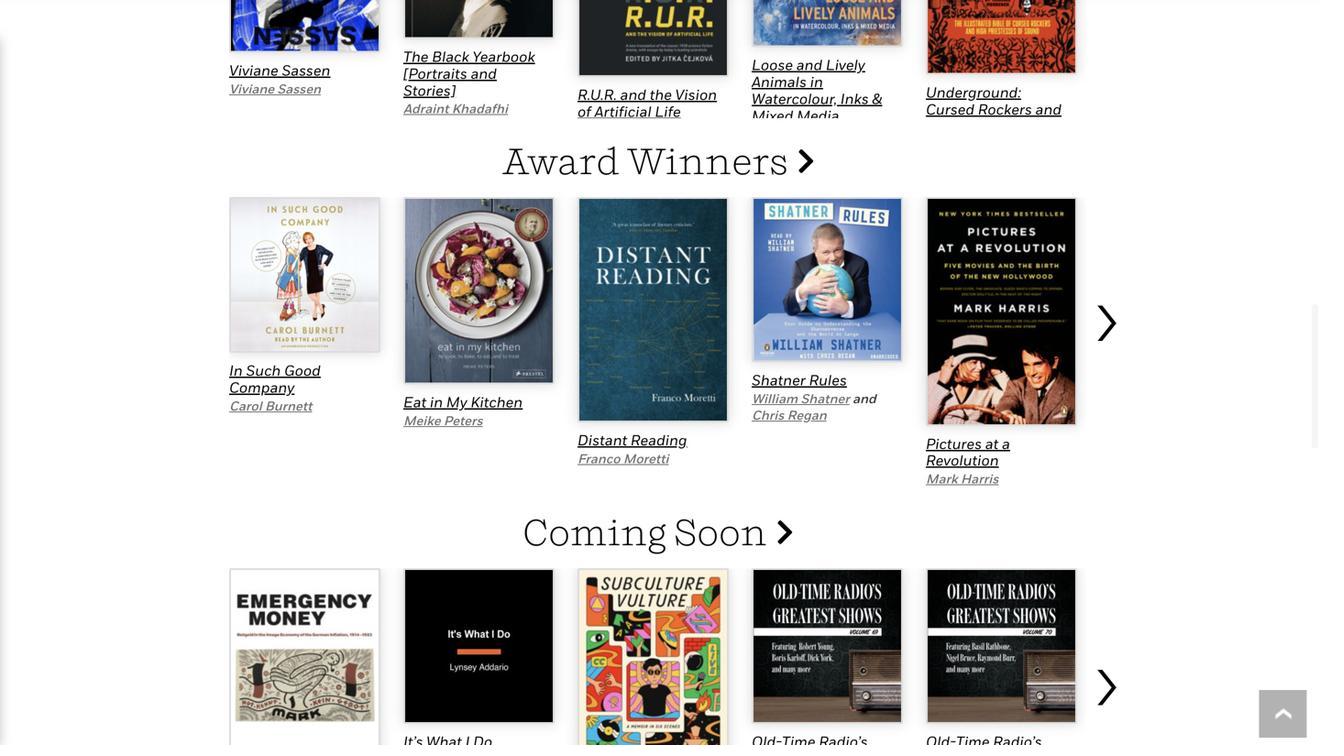 Task type: describe. For each thing, give the bounding box(es) containing it.
reading
[[631, 432, 688, 449]]

in inside the loose and lively animals in watercolour, inks & mixed media
[[811, 73, 824, 90]]

2 viviane sassen link from the top
[[229, 81, 321, 96]]

subculture vulture image
[[578, 569, 729, 746]]

watercolour,
[[752, 90, 838, 107]]

peters
[[444, 413, 483, 428]]

in such good company link
[[229, 362, 321, 396]]

in inside eat in my kitchen meike peters
[[430, 394, 443, 411]]

loose and lively animals in watercolour, inks & mixed media image
[[752, 0, 904, 47]]

of inside underground: cursed rockers and high priestesses of sound
[[1044, 117, 1057, 135]]

the
[[404, 48, 429, 65]]

and inside underground: cursed rockers and high priestesses of sound
[[1036, 100, 1062, 118]]

inks
[[841, 90, 869, 107]]

and inside the r.u.r. and the vision of artificial life
[[621, 86, 647, 103]]

1 viviane from the top
[[229, 62, 279, 79]]

at
[[986, 435, 999, 453]]

underground: cursed rockers and high priestesses of sound link
[[926, 83, 1062, 151]]

and inside shatner rules william shatner and chris regan
[[853, 391, 877, 406]]

revolution
[[926, 452, 999, 469]]

the black yearbook [portraits and stories] link
[[404, 48, 535, 99]]

pictures at a revolution link
[[926, 435, 1011, 469]]

underground: cursed rockers and high priestesses of sound image
[[926, 0, 1078, 75]]

the black yearbook [portraits and stories] image
[[404, 0, 555, 39]]

mixed
[[752, 107, 794, 124]]

khadafhi
[[452, 101, 508, 116]]

eat in my kitchen meike peters
[[404, 394, 523, 428]]

loose and lively animals in watercolour, inks & mixed media link
[[752, 56, 883, 124]]

emergency money image
[[229, 569, 381, 746]]

distant reading franco moretti
[[578, 432, 688, 466]]

› link for award winners
[[1092, 261, 1128, 490]]

eat in my kitchen link
[[404, 394, 523, 411]]

high
[[926, 117, 960, 135]]

media
[[797, 107, 840, 124]]

meike
[[404, 413, 441, 428]]

meike peters link
[[404, 413, 483, 428]]

in
[[229, 362, 243, 379]]

distant reading link
[[578, 432, 688, 449]]

my
[[447, 394, 468, 411]]

kitchen
[[471, 394, 523, 411]]

pictures at a revolution mark harris
[[926, 435, 1011, 487]]

[portraits
[[404, 65, 468, 82]]

mark
[[926, 472, 958, 487]]

good
[[284, 362, 321, 379]]

underground:
[[926, 83, 1022, 101]]

burnett
[[265, 398, 312, 414]]

yearbook
[[473, 48, 535, 65]]

› link for coming soon
[[1092, 626, 1128, 746]]

vision
[[676, 86, 717, 103]]

adraint
[[404, 101, 449, 116]]

1 vertical spatial sassen
[[277, 81, 321, 96]]

distant reading image
[[578, 197, 729, 423]]

chris regan link
[[752, 408, 827, 423]]

sound
[[926, 134, 971, 151]]

pictures at a revolution image
[[926, 197, 1078, 426]]

mark harris link
[[926, 472, 999, 487]]

old-time radio's greatest shows, volume 69 image
[[752, 569, 904, 725]]

viviane sassen viviane sassen
[[229, 62, 331, 96]]

2 viviane from the top
[[229, 81, 274, 96]]

bereal
[[404, 118, 443, 133]]

0 vertical spatial shatner
[[752, 372, 806, 389]]



Task type: locate. For each thing, give the bounding box(es) containing it.
award winners
[[502, 139, 796, 183]]

› for coming soon
[[1092, 634, 1122, 722]]

shatner down rules
[[801, 391, 850, 406]]

1 horizontal spatial of
[[1044, 117, 1057, 135]]

and up khadafhi in the top left of the page
[[471, 65, 497, 82]]

award winners link
[[502, 139, 814, 183]]

eat in my kitchen image
[[404, 197, 555, 385]]

such
[[246, 362, 281, 379]]

coming soon
[[523, 510, 775, 554]]

distant
[[578, 432, 628, 449]]

soon
[[674, 510, 768, 554]]

of right rockers
[[1044, 117, 1057, 135]]

and inside the loose and lively animals in watercolour, inks & mixed media
[[797, 56, 823, 74]]

0 vertical spatial ›
[[1092, 270, 1122, 358]]

and left the "the"
[[621, 86, 647, 103]]

the
[[650, 86, 672, 103]]

0 vertical spatial viviane
[[229, 62, 279, 79]]

shatner up william
[[752, 372, 806, 389]]

life
[[655, 103, 681, 120]]

1 vertical spatial viviane sassen link
[[229, 81, 321, 96]]

› for award winners
[[1092, 270, 1122, 358]]

rockers
[[979, 100, 1033, 118]]

1 vertical spatial shatner
[[801, 391, 850, 406]]

r.u.r. and the vision of artificial life
[[578, 86, 717, 120]]

animals
[[752, 73, 807, 90]]

0 vertical spatial › link
[[1092, 261, 1128, 490]]

shatner rules image
[[752, 197, 904, 363]]

the black yearbook [portraits and stories] adraint khadafhi bereal
[[404, 48, 535, 133]]

pictures
[[926, 435, 983, 453]]

carol
[[229, 398, 262, 414]]

0 vertical spatial sassen
[[282, 62, 331, 79]]

underground: cursed rockers and high priestesses of sound
[[926, 83, 1062, 151]]

it's what i do image
[[404, 569, 555, 725]]

company
[[229, 379, 295, 396]]

of
[[578, 103, 591, 120], [1044, 117, 1057, 135]]

of left artificial
[[578, 103, 591, 120]]

1 vertical spatial › link
[[1092, 626, 1128, 746]]

r.u.r.
[[578, 86, 617, 103]]

old-time radio's greatest shows, volume 70 image
[[926, 569, 1078, 725]]

2 › link from the top
[[1092, 626, 1128, 746]]

regan
[[788, 408, 827, 423]]

franco
[[578, 451, 621, 466]]

shatner
[[752, 372, 806, 389], [801, 391, 850, 406]]

a
[[1003, 435, 1011, 453]]

william
[[752, 391, 798, 406]]

and inside the black yearbook [portraits and stories] adraint khadafhi bereal
[[471, 65, 497, 82]]

chris
[[752, 408, 785, 423]]

sassen
[[282, 62, 331, 79], [277, 81, 321, 96]]

0 horizontal spatial in
[[430, 394, 443, 411]]

0 vertical spatial viviane sassen link
[[229, 62, 331, 79]]

and right rockers
[[1036, 100, 1062, 118]]

cursed
[[926, 100, 975, 118]]

loose
[[752, 56, 794, 74]]

viviane
[[229, 62, 279, 79], [229, 81, 274, 96]]

and
[[797, 56, 823, 74], [471, 65, 497, 82], [621, 86, 647, 103], [1036, 100, 1062, 118], [853, 391, 877, 406]]

&
[[873, 90, 883, 107]]

viviane sassen image
[[229, 0, 381, 53]]

in such good company carol burnett
[[229, 362, 321, 414]]

and left 'lively'
[[797, 56, 823, 74]]

of inside the r.u.r. and the vision of artificial life
[[578, 103, 591, 120]]

0 vertical spatial in
[[811, 73, 824, 90]]

in up meike peters link
[[430, 394, 443, 411]]

r.u.r. and the vision of artificial life link
[[578, 86, 717, 120]]

viviane sassen link
[[229, 62, 331, 79], [229, 81, 321, 96]]

adraint khadafhi bereal link
[[404, 101, 508, 133]]

black
[[432, 48, 469, 65]]

moretti
[[624, 451, 669, 466]]

and right 'william shatner' link
[[853, 391, 877, 406]]

in
[[811, 73, 824, 90], [430, 394, 443, 411]]

r.u.r. and the vision of artificial life image
[[578, 0, 729, 77]]

shatner rules link
[[752, 372, 847, 389]]

winners
[[627, 139, 789, 183]]

franco moretti link
[[578, 451, 669, 466]]

› link
[[1092, 261, 1128, 490], [1092, 626, 1128, 746]]

eat
[[404, 394, 427, 411]]

stories]
[[404, 81, 456, 99]]

carol burnett link
[[229, 398, 312, 414]]

1 horizontal spatial in
[[811, 73, 824, 90]]

loose and lively animals in watercolour, inks & mixed media
[[752, 56, 883, 124]]

in such good company image
[[229, 197, 381, 353]]

1 viviane sassen link from the top
[[229, 62, 331, 79]]

william shatner link
[[752, 391, 850, 406]]

1 vertical spatial ›
[[1092, 634, 1122, 722]]

harris
[[961, 472, 999, 487]]

coming
[[523, 510, 667, 554]]

rules
[[810, 372, 847, 389]]

2 › from the top
[[1092, 634, 1122, 722]]

1 vertical spatial viviane
[[229, 81, 274, 96]]

priestesses
[[963, 117, 1040, 135]]

›
[[1092, 270, 1122, 358], [1092, 634, 1122, 722]]

lively
[[826, 56, 866, 74]]

0 horizontal spatial of
[[578, 103, 591, 120]]

shatner rules william shatner and chris regan
[[752, 372, 877, 423]]

1 vertical spatial in
[[430, 394, 443, 411]]

1 › from the top
[[1092, 270, 1122, 358]]

in left 'lively'
[[811, 73, 824, 90]]

artificial
[[595, 103, 652, 120]]

award
[[502, 139, 619, 183]]

1 › link from the top
[[1092, 261, 1128, 490]]

coming soon link
[[523, 510, 793, 554]]



Task type: vqa. For each thing, say whether or not it's contained in the screenshot.


